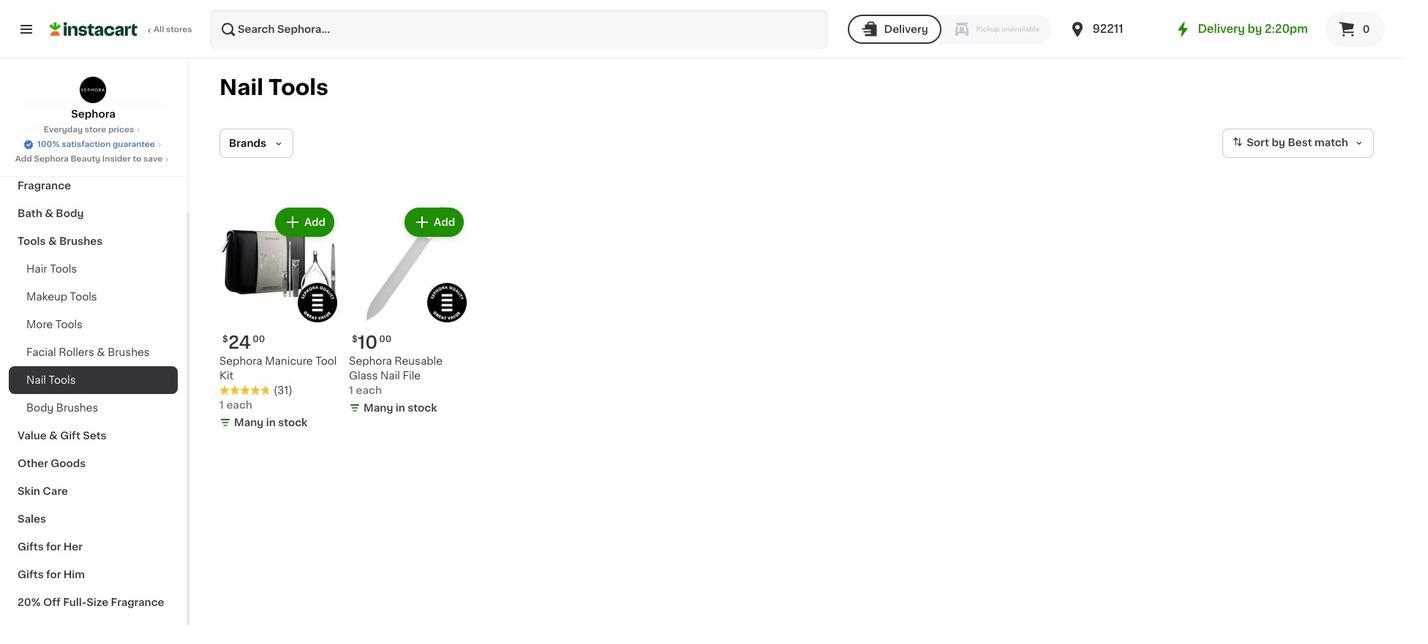 Task type: describe. For each thing, give the bounding box(es) containing it.
beauty inside 'add sephora beauty insider to save' link
[[71, 155, 100, 163]]

satisfaction
[[62, 141, 111, 149]]

delivery button
[[848, 15, 942, 44]]

hair tools link
[[9, 255, 178, 283]]

0 vertical spatial fragrance
[[18, 181, 71, 191]]

0 horizontal spatial add
[[15, 155, 32, 163]]

holiday party ready beauty
[[18, 97, 166, 108]]

beauty inside holiday party ready beauty 'link'
[[128, 97, 166, 108]]

1 each
[[220, 400, 252, 411]]

100% satisfaction guarantee button
[[23, 136, 164, 151]]

to
[[133, 155, 141, 163]]

file
[[403, 371, 421, 381]]

gifts for her
[[18, 542, 83, 553]]

add for 24
[[304, 217, 326, 228]]

& right rollers
[[97, 348, 105, 358]]

holiday
[[18, 97, 58, 108]]

& for body
[[45, 209, 53, 219]]

brands
[[229, 138, 266, 149]]

gifts for her link
[[9, 534, 178, 561]]

bath & body
[[18, 209, 84, 219]]

lists
[[41, 45, 66, 56]]

$ for 10
[[352, 335, 358, 344]]

tools for hair tools link
[[50, 264, 77, 274]]

skin care
[[18, 487, 68, 497]]

all stores
[[154, 26, 192, 34]]

0
[[1363, 24, 1371, 34]]

size
[[86, 598, 108, 608]]

20% off full-size fragrance link
[[9, 589, 178, 617]]

skin
[[18, 487, 40, 497]]

guarantee
[[113, 141, 155, 149]]

sets
[[83, 431, 107, 441]]

manicure
[[265, 357, 313, 367]]

party
[[61, 97, 89, 108]]

& for brushes
[[48, 236, 57, 247]]

0 horizontal spatial nail tools
[[26, 375, 76, 386]]

hair care link
[[9, 144, 178, 172]]

everyday store prices
[[44, 126, 134, 134]]

holiday party ready beauty link
[[9, 89, 178, 116]]

instacart logo image
[[50, 20, 138, 38]]

save
[[143, 155, 163, 163]]

Search field
[[211, 10, 827, 48]]

1 horizontal spatial many in stock
[[364, 403, 437, 414]]

100%
[[37, 141, 60, 149]]

92211
[[1093, 23, 1124, 34]]

her
[[64, 542, 83, 553]]

tools up brands dropdown button
[[268, 77, 329, 98]]

0 horizontal spatial stock
[[278, 418, 308, 428]]

all
[[154, 26, 164, 34]]

$ for 24
[[223, 335, 228, 344]]

sephora link
[[71, 76, 115, 122]]

Best match Sort by field
[[1223, 129, 1375, 158]]

brushes inside the facial rollers & brushes link
[[108, 348, 150, 358]]

facial rollers & brushes link
[[9, 339, 178, 367]]

hair tools
[[26, 264, 77, 274]]

best match
[[1289, 138, 1349, 148]]

off
[[43, 598, 61, 608]]

00 for 10
[[379, 335, 392, 344]]

tool
[[316, 357, 337, 367]]

makeup for makeup
[[18, 125, 60, 135]]

nail tools link
[[9, 367, 178, 395]]

value
[[18, 431, 47, 441]]

gifts for him link
[[9, 561, 178, 589]]

0 vertical spatial body
[[56, 209, 84, 219]]

for for him
[[46, 570, 61, 580]]

body inside "link"
[[26, 403, 54, 414]]

add sephora beauty insider to save
[[15, 155, 163, 163]]

brushes inside tools & brushes link
[[59, 236, 103, 247]]

& for gift
[[49, 431, 58, 441]]

1 horizontal spatial fragrance
[[111, 598, 164, 608]]

by for delivery
[[1248, 23, 1263, 34]]

all stores link
[[50, 9, 193, 50]]

sales
[[18, 515, 46, 525]]

gifts for gifts for him
[[18, 570, 44, 580]]

nail inside sephora reusable glass nail file 1 each
[[381, 371, 400, 381]]

1 horizontal spatial stock
[[408, 403, 437, 414]]

1 vertical spatial each
[[226, 400, 252, 411]]

0 button
[[1326, 12, 1386, 47]]

10
[[358, 335, 378, 351]]

care for skin care
[[43, 487, 68, 497]]

00 for 24
[[253, 335, 265, 344]]

gifts for gifts for her
[[18, 542, 44, 553]]

everyday
[[44, 126, 83, 134]]

sephora for sephora reusable glass nail file 1 each
[[349, 357, 392, 367]]

20%
[[18, 598, 41, 608]]

0 vertical spatial many
[[364, 403, 393, 414]]

hair for hair care
[[18, 153, 39, 163]]

delivery for delivery by 2:20pm
[[1199, 23, 1246, 34]]

tools for makeup tools link
[[70, 292, 97, 302]]



Task type: locate. For each thing, give the bounding box(es) containing it.
tools up makeup tools
[[50, 264, 77, 274]]

sephora down holiday party ready beauty
[[71, 109, 115, 119]]

0 horizontal spatial fragrance
[[18, 181, 71, 191]]

sephora inside 'add sephora beauty insider to save' link
[[34, 155, 69, 163]]

& right bath
[[45, 209, 53, 219]]

1 vertical spatial brushes
[[108, 348, 150, 358]]

best
[[1289, 138, 1313, 148]]

0 vertical spatial in
[[396, 403, 405, 414]]

facial
[[26, 348, 56, 358]]

1 vertical spatial 1
[[220, 400, 224, 411]]

brushes up gift
[[56, 403, 98, 414]]

full-
[[63, 598, 86, 608]]

1 vertical spatial beauty
[[71, 155, 100, 163]]

0 horizontal spatial by
[[1248, 23, 1263, 34]]

gifts for him
[[18, 570, 85, 580]]

for for her
[[46, 542, 61, 553]]

many in stock
[[364, 403, 437, 414], [234, 418, 308, 428]]

1 vertical spatial hair
[[26, 264, 47, 274]]

0 vertical spatial stock
[[408, 403, 437, 414]]

2 gifts from the top
[[18, 570, 44, 580]]

kit
[[220, 371, 234, 381]]

00 right 24
[[253, 335, 265, 344]]

1 horizontal spatial add
[[304, 217, 326, 228]]

1 horizontal spatial $
[[352, 335, 358, 344]]

0 horizontal spatial delivery
[[885, 24, 929, 34]]

stock
[[408, 403, 437, 414], [278, 418, 308, 428]]

stores
[[166, 26, 192, 34]]

makeup tools
[[26, 292, 97, 302]]

0 horizontal spatial nail
[[26, 375, 46, 386]]

2 horizontal spatial add
[[434, 217, 455, 228]]

fragrance link
[[9, 172, 178, 200]]

delivery by 2:20pm link
[[1175, 20, 1309, 38]]

$ 10 00
[[352, 335, 392, 351]]

each
[[356, 386, 382, 396], [226, 400, 252, 411]]

1 vertical spatial gifts
[[18, 570, 44, 580]]

tools & brushes
[[18, 236, 103, 247]]

other goods
[[18, 459, 86, 469]]

other goods link
[[9, 450, 178, 478]]

2 horizontal spatial nail
[[381, 371, 400, 381]]

sales link
[[9, 506, 178, 534]]

gifts down sales
[[18, 542, 44, 553]]

body up tools & brushes
[[56, 209, 84, 219]]

1 vertical spatial for
[[46, 570, 61, 580]]

gifts inside gifts for her link
[[18, 542, 44, 553]]

1 vertical spatial fragrance
[[111, 598, 164, 608]]

lists link
[[9, 36, 178, 65]]

delivery for delivery
[[885, 24, 929, 34]]

1 horizontal spatial 1
[[349, 386, 354, 396]]

add button for 10
[[406, 209, 463, 236]]

beauty up prices
[[128, 97, 166, 108]]

1 horizontal spatial by
[[1272, 138, 1286, 148]]

0 vertical spatial care
[[42, 153, 67, 163]]

fragrance right 'size'
[[111, 598, 164, 608]]

stock down file
[[408, 403, 437, 414]]

match
[[1315, 138, 1349, 148]]

$ up glass
[[352, 335, 358, 344]]

sephora inside the sephora manicure tool kit
[[220, 357, 263, 367]]

1 horizontal spatial nail
[[220, 77, 263, 98]]

0 vertical spatial makeup
[[18, 125, 60, 135]]

100% satisfaction guarantee
[[37, 141, 155, 149]]

1 vertical spatial care
[[43, 487, 68, 497]]

more tools
[[26, 320, 83, 330]]

more
[[26, 320, 53, 330]]

by
[[1248, 23, 1263, 34], [1272, 138, 1286, 148]]

1 vertical spatial body
[[26, 403, 54, 414]]

by right the sort
[[1272, 138, 1286, 148]]

None search field
[[209, 9, 829, 50]]

0 horizontal spatial $
[[223, 335, 228, 344]]

brushes up hair tools link
[[59, 236, 103, 247]]

&
[[45, 209, 53, 219], [48, 236, 57, 247], [97, 348, 105, 358], [49, 431, 58, 441]]

makeup up 100%
[[18, 125, 60, 135]]

tools & brushes link
[[9, 228, 178, 255]]

0 horizontal spatial add button
[[277, 209, 333, 236]]

in down (31)
[[266, 418, 276, 428]]

hair care
[[18, 153, 67, 163]]

sort by
[[1247, 138, 1286, 148]]

him
[[64, 570, 85, 580]]

0 vertical spatial gifts
[[18, 542, 44, 553]]

each down kit
[[226, 400, 252, 411]]

sephora manicure tool kit
[[220, 357, 337, 381]]

skin care link
[[9, 478, 178, 506]]

0 vertical spatial nail tools
[[220, 77, 329, 98]]

gifts up the 20%
[[18, 570, 44, 580]]

1 horizontal spatial beauty
[[128, 97, 166, 108]]

& inside "link"
[[49, 431, 58, 441]]

glass
[[349, 371, 378, 381]]

2 vertical spatial brushes
[[56, 403, 98, 414]]

insider
[[102, 155, 131, 163]]

body brushes
[[26, 403, 98, 414]]

product group containing 10
[[349, 205, 467, 419]]

$ 24 00
[[223, 335, 265, 351]]

1 vertical spatial makeup
[[26, 292, 67, 302]]

brushes
[[59, 236, 103, 247], [108, 348, 150, 358], [56, 403, 98, 414]]

$ inside $ 24 00
[[223, 335, 228, 344]]

1 horizontal spatial each
[[356, 386, 382, 396]]

0 vertical spatial by
[[1248, 23, 1263, 34]]

brushes down more tools 'link'
[[108, 348, 150, 358]]

1 horizontal spatial 00
[[379, 335, 392, 344]]

$ inside $ 10 00
[[352, 335, 358, 344]]

beauty down satisfaction
[[71, 155, 100, 163]]

0 horizontal spatial body
[[26, 403, 54, 414]]

0 horizontal spatial beauty
[[71, 155, 100, 163]]

sephora
[[71, 109, 115, 119], [34, 155, 69, 163], [220, 357, 263, 367], [349, 357, 392, 367]]

stock down (31)
[[278, 418, 308, 428]]

sephora logo image
[[79, 76, 107, 104]]

sephora inside sephora reusable glass nail file 1 each
[[349, 357, 392, 367]]

for
[[46, 542, 61, 553], [46, 570, 61, 580]]

by left the '2:20pm'
[[1248, 23, 1263, 34]]

many in stock down sephora reusable glass nail file 1 each in the left bottom of the page
[[364, 403, 437, 414]]

in
[[396, 403, 405, 414], [266, 418, 276, 428]]

1 horizontal spatial many
[[364, 403, 393, 414]]

ready
[[92, 97, 126, 108]]

facial rollers & brushes
[[26, 348, 150, 358]]

1 product group from the left
[[220, 205, 338, 433]]

brushes inside body brushes "link"
[[56, 403, 98, 414]]

nail up brands
[[220, 77, 263, 98]]

delivery by 2:20pm
[[1199, 23, 1309, 34]]

tools up body brushes
[[49, 375, 76, 386]]

tools for nail tools link
[[49, 375, 76, 386]]

delivery inside 'button'
[[885, 24, 929, 34]]

nail tools down facial
[[26, 375, 76, 386]]

nail down facial
[[26, 375, 46, 386]]

everyday store prices link
[[44, 124, 143, 136]]

tools down makeup tools
[[56, 320, 83, 330]]

by inside field
[[1272, 138, 1286, 148]]

sephora for sephora manicure tool kit
[[220, 357, 263, 367]]

$ up kit
[[223, 335, 228, 344]]

tools down hair tools link
[[70, 292, 97, 302]]

fragrance down hair care
[[18, 181, 71, 191]]

gift
[[60, 431, 80, 441]]

1 for from the top
[[46, 542, 61, 553]]

★★★★★
[[220, 386, 271, 396], [220, 386, 271, 396]]

sort
[[1247, 138, 1270, 148]]

& left gift
[[49, 431, 58, 441]]

goods
[[51, 459, 86, 469]]

each inside sephora reusable glass nail file 1 each
[[356, 386, 382, 396]]

body up value at the left bottom
[[26, 403, 54, 414]]

hair for hair tools
[[26, 264, 47, 274]]

sephora down 100%
[[34, 155, 69, 163]]

1 inside sephora reusable glass nail file 1 each
[[349, 386, 354, 396]]

0 horizontal spatial each
[[226, 400, 252, 411]]

reusable
[[395, 357, 443, 367]]

1 horizontal spatial delivery
[[1199, 23, 1246, 34]]

1 horizontal spatial nail tools
[[220, 77, 329, 98]]

care for hair care
[[42, 153, 67, 163]]

2 add button from the left
[[406, 209, 463, 236]]

sephora reusable glass nail file 1 each
[[349, 357, 443, 396]]

service type group
[[848, 15, 1052, 44]]

gifts inside gifts for him link
[[18, 570, 44, 580]]

more tools link
[[9, 311, 178, 339]]

tools for more tools 'link'
[[56, 320, 83, 330]]

prices
[[108, 126, 134, 134]]

many down the 1 each
[[234, 418, 264, 428]]

2 00 from the left
[[379, 335, 392, 344]]

add
[[15, 155, 32, 163], [304, 217, 326, 228], [434, 217, 455, 228]]

0 vertical spatial brushes
[[59, 236, 103, 247]]

1 vertical spatial in
[[266, 418, 276, 428]]

tools
[[268, 77, 329, 98], [18, 236, 46, 247], [50, 264, 77, 274], [70, 292, 97, 302], [56, 320, 83, 330], [49, 375, 76, 386]]

bath & body link
[[9, 200, 178, 228]]

$
[[223, 335, 228, 344], [352, 335, 358, 344]]

0 horizontal spatial many in stock
[[234, 418, 308, 428]]

fragrance
[[18, 181, 71, 191], [111, 598, 164, 608]]

2 for from the top
[[46, 570, 61, 580]]

rollers
[[59, 348, 94, 358]]

00 right 10 at the bottom
[[379, 335, 392, 344]]

0 horizontal spatial 1
[[220, 400, 224, 411]]

in down sephora reusable glass nail file 1 each in the left bottom of the page
[[396, 403, 405, 414]]

many down glass
[[364, 403, 393, 414]]

tools inside 'link'
[[56, 320, 83, 330]]

hair down tools & brushes
[[26, 264, 47, 274]]

1 vertical spatial many in stock
[[234, 418, 308, 428]]

0 horizontal spatial many
[[234, 418, 264, 428]]

0 vertical spatial many in stock
[[364, 403, 437, 414]]

each down glass
[[356, 386, 382, 396]]

0 vertical spatial for
[[46, 542, 61, 553]]

2:20pm
[[1266, 23, 1309, 34]]

1 down glass
[[349, 386, 354, 396]]

1 horizontal spatial in
[[396, 403, 405, 414]]

product group
[[220, 205, 338, 433], [349, 205, 467, 419]]

1 down kit
[[220, 400, 224, 411]]

1 horizontal spatial product group
[[349, 205, 467, 419]]

1 gifts from the top
[[18, 542, 44, 553]]

makeup
[[18, 125, 60, 135], [26, 292, 67, 302]]

store
[[85, 126, 106, 134]]

sephora down 24
[[220, 357, 263, 367]]

1 vertical spatial many
[[234, 418, 264, 428]]

1 $ from the left
[[223, 335, 228, 344]]

1 vertical spatial by
[[1272, 138, 1286, 148]]

20% off full-size fragrance
[[18, 598, 164, 608]]

1 vertical spatial stock
[[278, 418, 308, 428]]

24
[[228, 335, 251, 351]]

nail
[[220, 77, 263, 98], [381, 371, 400, 381], [26, 375, 46, 386]]

1 add button from the left
[[277, 209, 333, 236]]

0 vertical spatial hair
[[18, 153, 39, 163]]

nail tools up brands dropdown button
[[220, 77, 329, 98]]

0 vertical spatial each
[[356, 386, 382, 396]]

& up hair tools
[[48, 236, 57, 247]]

makeup down hair tools
[[26, 292, 67, 302]]

0 vertical spatial beauty
[[128, 97, 166, 108]]

gifts
[[18, 542, 44, 553], [18, 570, 44, 580]]

2 product group from the left
[[349, 205, 467, 419]]

(31)
[[274, 386, 293, 396]]

nail left file
[[381, 371, 400, 381]]

92211 button
[[1070, 9, 1158, 50]]

body brushes link
[[9, 395, 178, 422]]

sephora up glass
[[349, 357, 392, 367]]

add button for 24
[[277, 209, 333, 236]]

for left her
[[46, 542, 61, 553]]

0 horizontal spatial in
[[266, 418, 276, 428]]

many in stock down (31)
[[234, 418, 308, 428]]

0 vertical spatial 1
[[349, 386, 354, 396]]

0 horizontal spatial product group
[[220, 205, 338, 433]]

bath
[[18, 209, 42, 219]]

add for 10
[[434, 217, 455, 228]]

2 $ from the left
[[352, 335, 358, 344]]

makeup tools link
[[9, 283, 178, 311]]

00 inside $ 10 00
[[379, 335, 392, 344]]

care right skin
[[43, 487, 68, 497]]

sephora for sephora
[[71, 109, 115, 119]]

makeup link
[[9, 116, 178, 144]]

add sephora beauty insider to save link
[[15, 154, 171, 165]]

tools down bath
[[18, 236, 46, 247]]

hair down 100%
[[18, 153, 39, 163]]

0 horizontal spatial 00
[[253, 335, 265, 344]]

for left him
[[46, 570, 61, 580]]

makeup for makeup tools
[[26, 292, 67, 302]]

1 horizontal spatial body
[[56, 209, 84, 219]]

care down 100%
[[42, 153, 67, 163]]

care
[[42, 153, 67, 163], [43, 487, 68, 497]]

00 inside $ 24 00
[[253, 335, 265, 344]]

value & gift sets
[[18, 431, 107, 441]]

1 vertical spatial nail tools
[[26, 375, 76, 386]]

value & gift sets link
[[9, 422, 178, 450]]

1 00 from the left
[[253, 335, 265, 344]]

by for sort
[[1272, 138, 1286, 148]]

other
[[18, 459, 48, 469]]

1 horizontal spatial add button
[[406, 209, 463, 236]]

product group containing 24
[[220, 205, 338, 433]]



Task type: vqa. For each thing, say whether or not it's contained in the screenshot.
Fruit
no



